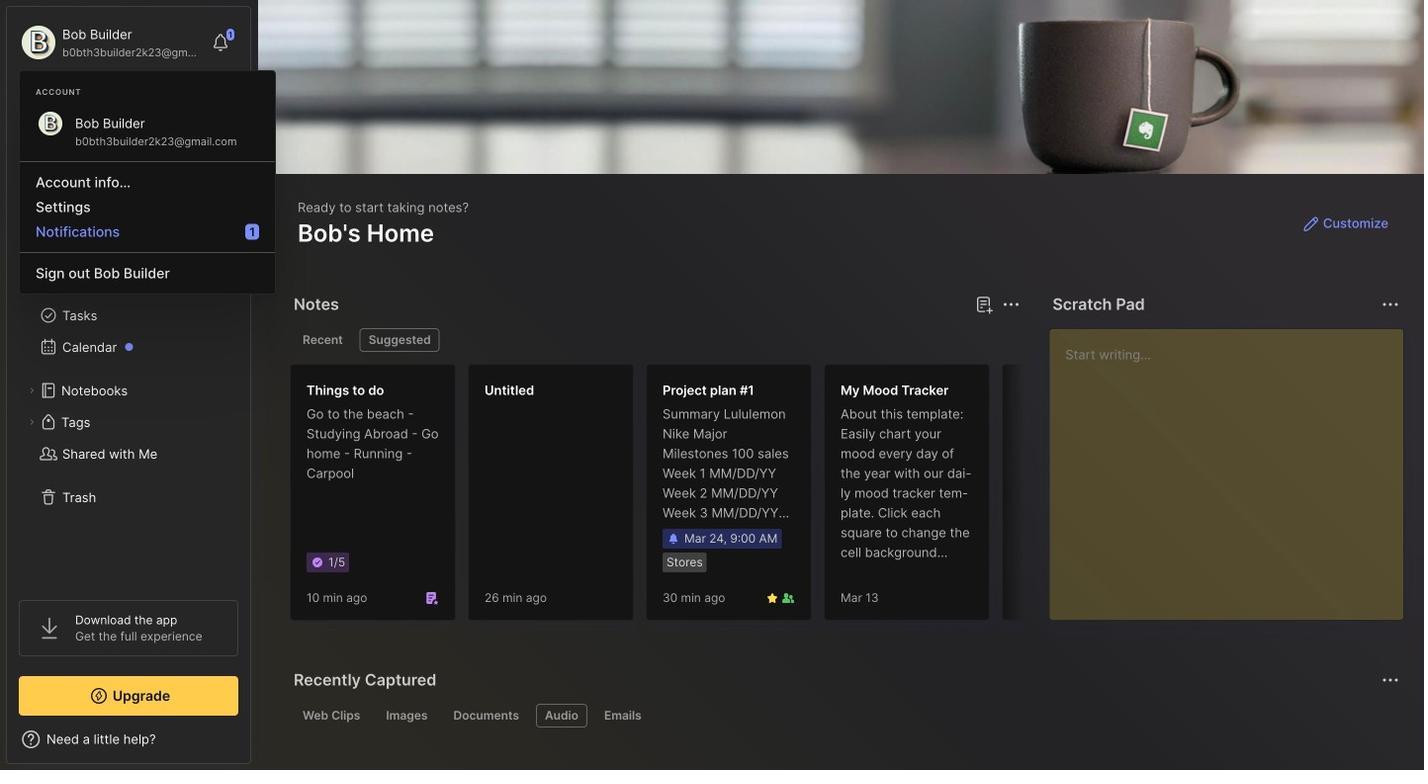 Task type: locate. For each thing, give the bounding box(es) containing it.
2 more actions image from the left
[[1379, 293, 1402, 316]]

dropdown list menu
[[20, 153, 275, 286]]

None search field
[[54, 98, 212, 122]]

1 horizontal spatial more actions field
[[1377, 291, 1404, 318]]

row group
[[290, 364, 1180, 633]]

main element
[[0, 0, 257, 770]]

1 horizontal spatial more actions image
[[1379, 293, 1402, 316]]

0 horizontal spatial more actions field
[[997, 291, 1025, 318]]

click to collapse image
[[250, 734, 265, 758]]

More actions field
[[997, 291, 1025, 318], [1377, 291, 1404, 318]]

tree
[[7, 193, 250, 582]]

none search field inside main element
[[54, 98, 212, 122]]

expand tags image
[[26, 416, 38, 428]]

more actions image
[[999, 293, 1023, 316], [1379, 293, 1402, 316]]

tab
[[294, 328, 352, 352], [360, 328, 440, 352], [294, 704, 369, 728], [377, 704, 437, 728], [445, 704, 528, 728], [536, 704, 587, 728], [595, 704, 650, 728]]

1 more actions image from the left
[[999, 293, 1023, 316]]

Start writing… text field
[[1065, 329, 1402, 604]]

0 vertical spatial tab list
[[294, 328, 1017, 352]]

tab list
[[294, 328, 1017, 352], [294, 704, 1396, 728]]

expand notebooks image
[[26, 385, 38, 397]]

1 vertical spatial tab list
[[294, 704, 1396, 728]]

0 horizontal spatial more actions image
[[999, 293, 1023, 316]]

more actions image for second more actions field from right
[[999, 293, 1023, 316]]

1 tab list from the top
[[294, 328, 1017, 352]]



Task type: vqa. For each thing, say whether or not it's contained in the screenshot.
Search text box
yes



Task type: describe. For each thing, give the bounding box(es) containing it.
1 more actions field from the left
[[997, 291, 1025, 318]]

2 tab list from the top
[[294, 704, 1396, 728]]

Search text field
[[54, 101, 212, 120]]

2 more actions field from the left
[[1377, 291, 1404, 318]]

WHAT'S NEW field
[[7, 724, 250, 756]]

more actions image for 2nd more actions field from the left
[[1379, 293, 1402, 316]]

Account field
[[19, 23, 202, 62]]

tree inside main element
[[7, 193, 250, 582]]



